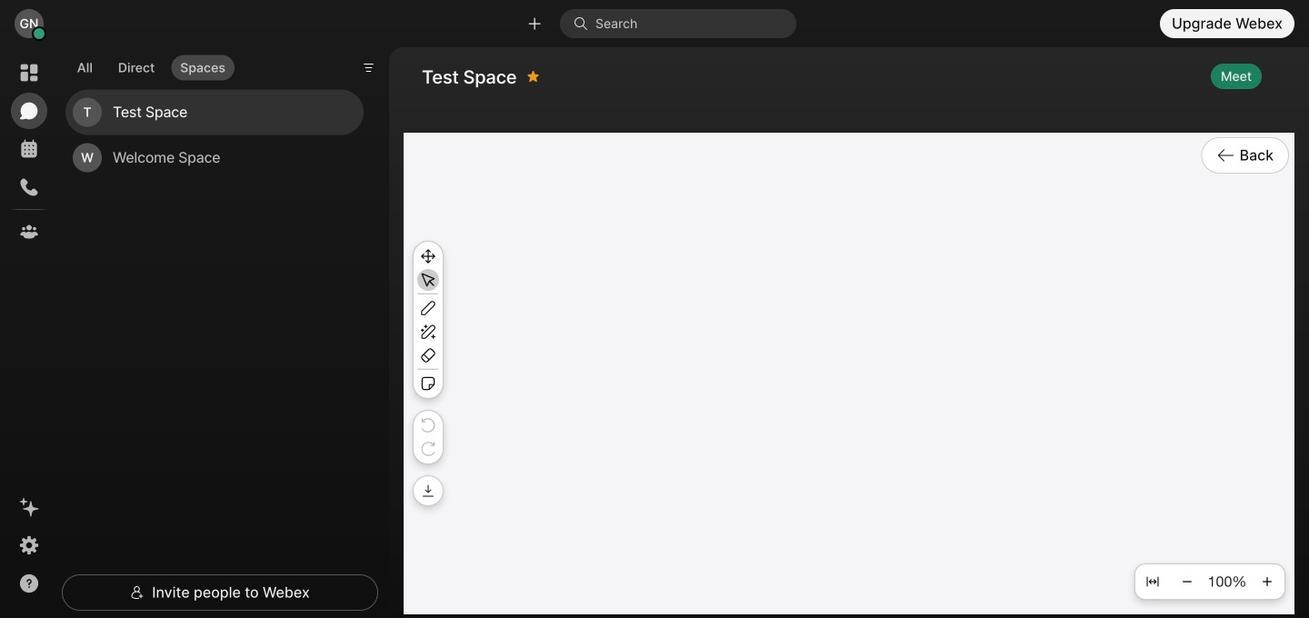 Task type: locate. For each thing, give the bounding box(es) containing it.
navigation
[[0, 47, 58, 618]]

test space list item
[[65, 90, 364, 135]]

welcome space list item
[[65, 135, 364, 181]]

tab list
[[64, 44, 239, 86]]



Task type: vqa. For each thing, say whether or not it's contained in the screenshot.
TAB LIST
yes



Task type: describe. For each thing, give the bounding box(es) containing it.
webex tab list
[[11, 55, 47, 250]]



